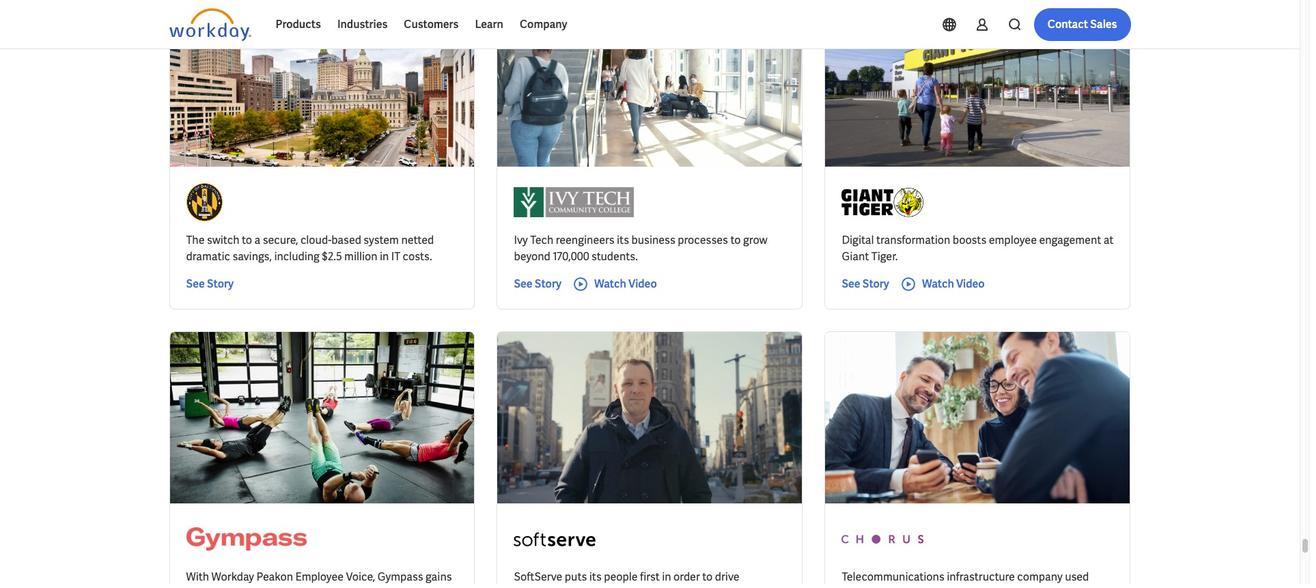 Task type: vqa. For each thing, say whether or not it's contained in the screenshot.
FULLY
no



Task type: describe. For each thing, give the bounding box(es) containing it.
giant
[[842, 250, 870, 264]]

dramatic
[[186, 250, 230, 264]]

engagement
[[1040, 233, 1102, 248]]

contact
[[1048, 17, 1089, 31]]

video for employee
[[957, 277, 985, 291]]

story for digital transformation boosts employee engagement at giant tiger.
[[863, 277, 890, 291]]

transformation
[[877, 233, 951, 248]]

tiger.
[[872, 250, 898, 264]]

costs.
[[403, 250, 432, 264]]

to inside the switch to a secure, cloud-based system netted dramatic savings, including $2.5 million in it costs.
[[242, 233, 252, 248]]

ivy
[[514, 233, 528, 248]]

its
[[617, 233, 629, 248]]

learn
[[475, 17, 504, 31]]

customers button
[[396, 8, 467, 41]]

learn button
[[467, 8, 512, 41]]

clear all
[[534, 15, 571, 27]]

company button
[[512, 8, 576, 41]]

story for ivy tech reengineers its business processes to grow beyond 170,000 students.
[[535, 277, 562, 291]]

1 see story from the left
[[186, 277, 234, 291]]

watch for reengineers
[[595, 277, 627, 291]]

chorus new zealand image
[[842, 520, 924, 558]]

products
[[276, 17, 321, 31]]

savings,
[[233, 250, 272, 264]]

industry
[[253, 15, 289, 27]]

see for ivy tech reengineers its business processes to grow beyond 170,000 students.
[[514, 277, 533, 291]]

grow
[[744, 233, 768, 248]]

see story for ivy tech reengineers its business processes to grow beyond 170,000 students.
[[514, 277, 562, 291]]

at
[[1104, 233, 1114, 248]]

clear
[[534, 15, 557, 27]]

in
[[380, 250, 389, 264]]

ivy tech reengineers its business processes to grow beyond 170,000 students.
[[514, 233, 768, 264]]

boosts
[[953, 233, 987, 248]]

go to the homepage image
[[169, 8, 251, 41]]

industries button
[[329, 8, 396, 41]]

1 see story link from the left
[[186, 276, 234, 293]]

city of baltimore (mayor and city council of baltimore) image
[[186, 183, 223, 222]]

processes
[[678, 233, 729, 248]]

contact sales
[[1048, 17, 1118, 31]]

topic button
[[169, 8, 231, 35]]

employee
[[989, 233, 1037, 248]]

watch video for boosts
[[923, 277, 985, 291]]

digital transformation boosts employee engagement at giant tiger.
[[842, 233, 1114, 264]]

sales
[[1091, 17, 1118, 31]]

see story for digital transformation boosts employee engagement at giant tiger.
[[842, 277, 890, 291]]

1 story from the left
[[207, 277, 234, 291]]

see for digital transformation boosts employee engagement at giant tiger.
[[842, 277, 861, 291]]

industry button
[[242, 8, 316, 35]]

giant tiger stores ltd. image
[[842, 183, 924, 222]]

see story link for digital transformation boosts employee engagement at giant tiger.
[[842, 276, 890, 293]]



Task type: locate. For each thing, give the bounding box(es) containing it.
1 watch video link from the left
[[573, 276, 657, 293]]

0 horizontal spatial to
[[242, 233, 252, 248]]

watch video down the "digital transformation boosts employee engagement at giant tiger."
[[923, 277, 985, 291]]

0 horizontal spatial story
[[207, 277, 234, 291]]

0 horizontal spatial video
[[629, 277, 657, 291]]

watch video link
[[573, 276, 657, 293], [901, 276, 985, 293]]

beyond
[[514, 250, 551, 264]]

1 horizontal spatial to
[[731, 233, 741, 248]]

watch video
[[595, 277, 657, 291], [923, 277, 985, 291]]

1 watch from the left
[[595, 277, 627, 291]]

more button
[[458, 8, 519, 35]]

1 horizontal spatial watch video link
[[901, 276, 985, 293]]

see story down beyond
[[514, 277, 562, 291]]

watch video link for boosts
[[901, 276, 985, 293]]

watch
[[595, 277, 627, 291], [923, 277, 955, 291]]

1 to from the left
[[242, 233, 252, 248]]

0 horizontal spatial watch video link
[[573, 276, 657, 293]]

0 horizontal spatial watch video
[[595, 277, 657, 291]]

1 horizontal spatial video
[[957, 277, 985, 291]]

see story link down giant
[[842, 276, 890, 293]]

outcome
[[379, 15, 420, 27]]

story
[[207, 277, 234, 291], [535, 277, 562, 291], [863, 277, 890, 291]]

switch
[[207, 233, 240, 248]]

story down beyond
[[535, 277, 562, 291]]

1 horizontal spatial watch
[[923, 277, 955, 291]]

see down beyond
[[514, 277, 533, 291]]

a
[[255, 233, 261, 248]]

watch video link for reengineers
[[573, 276, 657, 293]]

industries
[[338, 17, 388, 31]]

see down dramatic
[[186, 277, 205, 291]]

2 story from the left
[[535, 277, 562, 291]]

2 see story link from the left
[[514, 276, 562, 293]]

video down the "digital transformation boosts employee engagement at giant tiger."
[[957, 277, 985, 291]]

video
[[629, 277, 657, 291], [957, 277, 985, 291]]

based
[[332, 233, 361, 248]]

0 horizontal spatial see story
[[186, 277, 234, 291]]

it
[[391, 250, 401, 264]]

see story link
[[186, 276, 234, 293], [514, 276, 562, 293], [842, 276, 890, 293]]

all
[[559, 15, 571, 27]]

netted
[[401, 233, 434, 248]]

to left grow
[[731, 233, 741, 248]]

reengineers
[[556, 233, 615, 248]]

topic
[[180, 15, 203, 27]]

products button
[[268, 8, 329, 41]]

to left "a"
[[242, 233, 252, 248]]

0 horizontal spatial see story link
[[186, 276, 234, 293]]

secure,
[[263, 233, 298, 248]]

see story
[[186, 277, 234, 291], [514, 277, 562, 291], [842, 277, 890, 291]]

watch down 'transformation'
[[923, 277, 955, 291]]

system
[[364, 233, 399, 248]]

1 video from the left
[[629, 277, 657, 291]]

business
[[632, 233, 676, 248]]

tech
[[530, 233, 554, 248]]

the switch to a secure, cloud-based system netted dramatic savings, including $2.5 million in it costs.
[[186, 233, 434, 264]]

business
[[338, 15, 377, 27]]

2 video from the left
[[957, 277, 985, 291]]

watch down students.
[[595, 277, 627, 291]]

company
[[520, 17, 568, 31]]

watch video link down students.
[[573, 276, 657, 293]]

watch for boosts
[[923, 277, 955, 291]]

2 horizontal spatial see story link
[[842, 276, 890, 293]]

ivy tech community college of indiana image
[[514, 183, 635, 222]]

cloud-
[[301, 233, 332, 248]]

1 horizontal spatial see story
[[514, 277, 562, 291]]

2 watch from the left
[[923, 277, 955, 291]]

see story link down dramatic
[[186, 276, 234, 293]]

1 horizontal spatial watch video
[[923, 277, 985, 291]]

contact sales link
[[1034, 8, 1131, 41]]

2 horizontal spatial see
[[842, 277, 861, 291]]

2 horizontal spatial see story
[[842, 277, 890, 291]]

see story down giant
[[842, 277, 890, 291]]

3 story from the left
[[863, 277, 890, 291]]

watch video down students.
[[595, 277, 657, 291]]

see story link down beyond
[[514, 276, 562, 293]]

softserve image
[[514, 520, 596, 558]]

customers
[[404, 17, 459, 31]]

watch video for reengineers
[[595, 277, 657, 291]]

2 see story from the left
[[514, 277, 562, 291]]

2 to from the left
[[731, 233, 741, 248]]

million
[[344, 250, 378, 264]]

3 see story from the left
[[842, 277, 890, 291]]

3 see story link from the left
[[842, 276, 890, 293]]

1 watch video from the left
[[595, 277, 657, 291]]

video for its
[[629, 277, 657, 291]]

2 horizontal spatial story
[[863, 277, 890, 291]]

3 see from the left
[[842, 277, 861, 291]]

0 horizontal spatial see
[[186, 277, 205, 291]]

1 horizontal spatial see story link
[[514, 276, 562, 293]]

story down dramatic
[[207, 277, 234, 291]]

1 horizontal spatial story
[[535, 277, 562, 291]]

digital
[[842, 233, 874, 248]]

see story link for ivy tech reengineers its business processes to grow beyond 170,000 students.
[[514, 276, 562, 293]]

the
[[186, 233, 205, 248]]

students.
[[592, 250, 638, 264]]

business outcome button
[[327, 8, 447, 35]]

2 watch video from the left
[[923, 277, 985, 291]]

including
[[274, 250, 320, 264]]

more
[[469, 15, 492, 27]]

$2.5
[[322, 250, 342, 264]]

business outcome
[[338, 15, 420, 27]]

see story down dramatic
[[186, 277, 234, 291]]

video down ivy tech reengineers its business processes to grow beyond 170,000 students.
[[629, 277, 657, 291]]

170,000
[[553, 250, 590, 264]]

to
[[242, 233, 252, 248], [731, 233, 741, 248]]

watch video link down the "digital transformation boosts employee engagement at giant tiger."
[[901, 276, 985, 293]]

0 horizontal spatial watch
[[595, 277, 627, 291]]

clear all button
[[530, 8, 575, 35]]

2 watch video link from the left
[[901, 276, 985, 293]]

see
[[186, 277, 205, 291], [514, 277, 533, 291], [842, 277, 861, 291]]

customer chorus 16x9 img image
[[826, 332, 1131, 504]]

Search Customer Stories text field
[[937, 9, 1105, 33]]

gympass image
[[186, 520, 307, 558]]

story down tiger.
[[863, 277, 890, 291]]

see down giant
[[842, 277, 861, 291]]

2 see from the left
[[514, 277, 533, 291]]

1 horizontal spatial see
[[514, 277, 533, 291]]

to inside ivy tech reengineers its business processes to grow beyond 170,000 students.
[[731, 233, 741, 248]]

1 see from the left
[[186, 277, 205, 291]]



